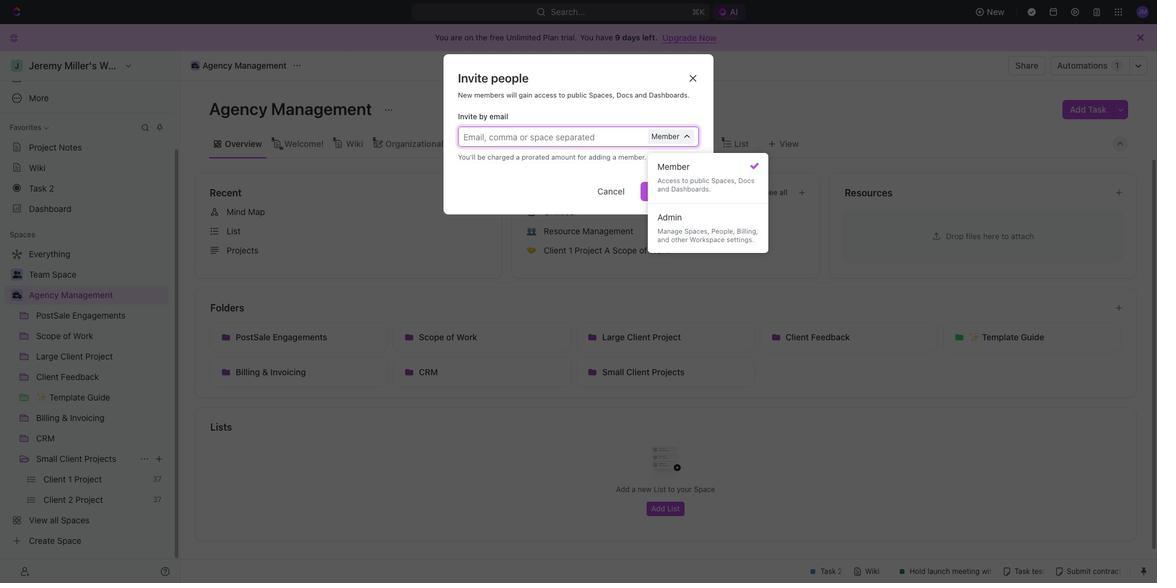 Task type: vqa. For each thing, say whether or not it's contained in the screenshot.
Small Client Projects link
yes



Task type: describe. For each thing, give the bounding box(es) containing it.
tree inside sidebar navigation
[[5, 245, 169, 551]]

see all button
[[760, 186, 792, 200]]

1 vertical spatial member
[[658, 162, 690, 172]]

‎task 2
[[29, 183, 54, 193]]

projects inside tree
[[84, 454, 116, 464]]

client feedback
[[786, 332, 850, 342]]

invite
[[670, 186, 692, 196]]

and for access
[[658, 185, 669, 193]]

here
[[983, 231, 999, 241]]

process
[[520, 138, 552, 149]]

gain
[[519, 91, 532, 99]]

drop files here to attach
[[946, 231, 1034, 241]]

resource
[[544, 226, 580, 236]]

dashboard
[[29, 203, 71, 214]]

organizational chart
[[385, 138, 468, 149]]

project for client 1 project a scope of work
[[575, 245, 602, 256]]

list inside button
[[667, 504, 680, 513]]

resource management
[[544, 226, 633, 236]]

invite for invite people
[[458, 71, 488, 85]]

1 horizontal spatial projects
[[227, 245, 258, 256]]

1 vertical spatial wiki link
[[5, 158, 169, 177]]

have
[[596, 33, 613, 42]]

sidebar navigation
[[0, 51, 180, 583]]

1 horizontal spatial wiki
[[346, 138, 363, 149]]

share button
[[1008, 56, 1046, 75]]

0 vertical spatial and
[[635, 91, 647, 99]]

unlimited
[[506, 33, 541, 42]]

add a new list to your space
[[616, 485, 715, 494]]

member.
[[618, 153, 647, 161]]

space
[[694, 485, 715, 494]]

drop
[[946, 231, 964, 241]]

untitled
[[544, 207, 575, 217]]

access to public spaces, docs and dashboards.
[[658, 177, 755, 193]]

billing & invoicing button
[[210, 357, 388, 388]]

small client projects inside sidebar navigation
[[36, 454, 116, 464]]

scope of work button
[[393, 322, 572, 353]]

invite people
[[458, 71, 529, 85]]

to right here
[[1002, 231, 1009, 241]]

1 horizontal spatial a
[[613, 153, 616, 161]]

public inside access to public spaces, docs and dashboards.
[[690, 177, 710, 184]]

send
[[648, 186, 668, 196]]

the
[[476, 33, 487, 42]]

add for add task
[[1070, 104, 1086, 115]]

chart
[[446, 138, 468, 149]]

dashboards link
[[5, 68, 169, 87]]

organizational chart link
[[383, 135, 468, 152]]

upgrade
[[662, 32, 697, 42]]

⌘k
[[692, 7, 705, 17]]

favorites button
[[5, 121, 53, 135]]

timeline
[[574, 138, 608, 149]]

attach
[[1011, 231, 1034, 241]]

1 horizontal spatial business time image
[[191, 63, 199, 69]]

0 vertical spatial list link
[[732, 135, 749, 152]]

‎task
[[29, 183, 47, 193]]

billing & invoicing
[[236, 367, 306, 377]]

billing,
[[737, 227, 758, 235]]

timeline link
[[572, 135, 608, 152]]

manage
[[658, 227, 683, 235]]

cancel
[[597, 186, 625, 196]]

1 vertical spatial agency management
[[209, 99, 376, 119]]

folders button
[[210, 301, 1105, 315]]

automations
[[1057, 60, 1108, 71]]

organizational
[[385, 138, 443, 149]]

are
[[451, 33, 462, 42]]

member inside dropdown button
[[651, 132, 680, 141]]

business time image inside sidebar navigation
[[12, 292, 21, 299]]

resources button
[[844, 186, 1105, 200]]

new for new
[[987, 7, 1005, 17]]

client inside sidebar navigation
[[60, 454, 82, 464]]

welcome!
[[284, 138, 324, 149]]

work inside 'button'
[[457, 332, 477, 342]]

new members will gain access to public spaces, docs and dashboards.
[[458, 91, 690, 99]]

Email, comma or space separated text field
[[460, 127, 651, 146]]

dashboards
[[29, 72, 76, 83]]

overall process
[[490, 138, 552, 149]]

upgrade now link
[[662, 32, 717, 42]]

share
[[1016, 60, 1039, 71]]

see all
[[764, 188, 787, 197]]

on
[[464, 33, 474, 42]]

access
[[658, 177, 680, 184]]

to right 'access'
[[559, 91, 565, 99]]

add list button
[[647, 502, 685, 516]]

admin
[[658, 212, 682, 222]]

now
[[699, 32, 717, 42]]

postsale
[[236, 332, 271, 342]]

small client projects link
[[36, 450, 135, 469]]

scope of work
[[419, 332, 477, 342]]

docs inside access to public spaces, docs and dashboards.
[[738, 177, 755, 184]]

postsale engagements
[[236, 332, 327, 342]]

projects inside button
[[652, 367, 685, 377]]

crm button
[[393, 357, 572, 388]]

0 horizontal spatial 1
[[569, 245, 572, 256]]

list right team
[[734, 138, 749, 149]]

2
[[49, 183, 54, 193]]

amount
[[551, 153, 576, 161]]

access
[[534, 91, 557, 99]]

overview link
[[222, 135, 262, 152]]

left.
[[642, 33, 658, 42]]

0 vertical spatial agency management link
[[187, 58, 290, 73]]

1 vertical spatial agency
[[209, 99, 268, 119]]

small client projects inside button
[[602, 367, 685, 377]]

to left your
[[668, 485, 675, 494]]

invoicing
[[270, 367, 306, 377]]

lists button
[[210, 420, 1122, 435]]

spaces, inside access to public spaces, docs and dashboards.
[[711, 177, 737, 184]]

management inside tree
[[61, 290, 113, 300]]

1 you from the left
[[435, 33, 449, 42]]

prorated
[[522, 153, 549, 161]]

large client project
[[602, 332, 681, 342]]

✨ template guide button
[[943, 322, 1122, 353]]



Task type: locate. For each thing, give the bounding box(es) containing it.
0 horizontal spatial new
[[458, 91, 472, 99]]

public right 'access'
[[567, 91, 587, 99]]

1 horizontal spatial scope
[[612, 245, 637, 256]]

scope right a
[[612, 245, 637, 256]]

client feedback button
[[760, 322, 938, 353]]

1 down resource
[[569, 245, 572, 256]]

new button
[[970, 2, 1012, 22]]

project
[[29, 142, 57, 152], [575, 245, 602, 256], [653, 332, 681, 342]]

a right adding
[[613, 153, 616, 161]]

0 horizontal spatial you
[[435, 33, 449, 42]]

list down mind
[[227, 226, 241, 236]]

1 right automations
[[1116, 61, 1119, 70]]

a down overall process link
[[516, 153, 520, 161]]

dashboards.
[[649, 91, 690, 99], [671, 185, 711, 193]]

0 horizontal spatial list link
[[205, 222, 497, 241]]

your
[[677, 485, 692, 494]]

and up workload
[[635, 91, 647, 99]]

welcome! link
[[282, 135, 324, 152]]

workload
[[631, 138, 668, 149]]

1 vertical spatial add
[[616, 485, 630, 494]]

billing
[[236, 367, 260, 377]]

0 vertical spatial agency
[[202, 60, 232, 71]]

project inside project notes link
[[29, 142, 57, 152]]

0 vertical spatial public
[[567, 91, 587, 99]]

1
[[1116, 61, 1119, 70], [569, 245, 572, 256]]

crm
[[419, 367, 438, 377]]

0 vertical spatial member
[[651, 132, 680, 141]]

small client projects button
[[576, 357, 755, 388]]

team link
[[688, 135, 712, 152]]

1 horizontal spatial add
[[651, 504, 665, 513]]

member button
[[648, 130, 694, 144]]

spaces
[[10, 230, 35, 239]]

dashboards. inside access to public spaces, docs and dashboards.
[[671, 185, 711, 193]]

1 horizontal spatial small client projects
[[602, 367, 685, 377]]

1 horizontal spatial new
[[987, 7, 1005, 17]]

0 vertical spatial project
[[29, 142, 57, 152]]

add
[[1070, 104, 1086, 115], [616, 485, 630, 494], [651, 504, 665, 513]]

0 horizontal spatial agency management link
[[29, 286, 166, 305]]

1 vertical spatial and
[[658, 185, 669, 193]]

scope inside scope of work 'button'
[[419, 332, 444, 342]]

2 horizontal spatial a
[[632, 485, 636, 494]]

invite by email
[[458, 112, 508, 121]]

wiki inside sidebar navigation
[[29, 162, 45, 173]]

wiki up ‎task at the top left
[[29, 162, 45, 173]]

0 vertical spatial new
[[987, 7, 1005, 17]]

search...
[[551, 7, 585, 17]]

spaces, up workspace
[[684, 227, 710, 235]]

2 horizontal spatial add
[[1070, 104, 1086, 115]]

invite left 'by'
[[458, 112, 477, 121]]

lists
[[210, 422, 232, 433]]

project notes link
[[5, 137, 169, 157]]

guide
[[1021, 332, 1044, 342]]

scope up crm
[[419, 332, 444, 342]]

0 horizontal spatial business time image
[[12, 292, 21, 299]]

will
[[506, 91, 517, 99]]

project inside large client project button
[[653, 332, 681, 342]]

tree containing agency management
[[5, 245, 169, 551]]

work
[[649, 245, 670, 256], [457, 332, 477, 342]]

add inside 'button'
[[1070, 104, 1086, 115]]

1 horizontal spatial list link
[[732, 135, 749, 152]]

a
[[516, 153, 520, 161], [613, 153, 616, 161], [632, 485, 636, 494]]

1 vertical spatial new
[[458, 91, 472, 99]]

project for large client project
[[653, 332, 681, 342]]

1 horizontal spatial you
[[580, 33, 594, 42]]

people
[[491, 71, 529, 85]]

project down folders "button"
[[653, 332, 681, 342]]

0 horizontal spatial wiki link
[[5, 158, 169, 177]]

1 vertical spatial invite
[[458, 112, 477, 121]]

2 horizontal spatial projects
[[652, 367, 685, 377]]

1 vertical spatial small
[[36, 454, 57, 464]]

1 invite from the top
[[458, 71, 488, 85]]

0 vertical spatial docs
[[617, 91, 633, 99]]

new for new members will gain access to public spaces, docs and dashboards.
[[458, 91, 472, 99]]

new
[[638, 485, 652, 494]]

wiki link up ‎task 2 link
[[5, 158, 169, 177]]

🤝
[[527, 246, 537, 255]]

and inside access to public spaces, docs and dashboards.
[[658, 185, 669, 193]]

task
[[1088, 104, 1107, 115]]

2 vertical spatial agency management
[[29, 290, 113, 300]]

list link
[[732, 135, 749, 152], [205, 222, 497, 241]]

and for admin
[[658, 236, 669, 244]]

1 vertical spatial dashboards.
[[671, 185, 711, 193]]

small inside button
[[602, 367, 624, 377]]

a
[[605, 245, 610, 256]]

new
[[987, 7, 1005, 17], [458, 91, 472, 99]]

&
[[262, 367, 268, 377]]

for
[[578, 153, 587, 161]]

by
[[479, 112, 488, 121]]

invite
[[458, 71, 488, 85], [458, 112, 477, 121]]

see
[[764, 188, 778, 197]]

1 vertical spatial business time image
[[12, 292, 21, 299]]

1 vertical spatial 1
[[569, 245, 572, 256]]

agency management inside sidebar navigation
[[29, 290, 113, 300]]

of right a
[[639, 245, 647, 256]]

✨
[[969, 332, 980, 342]]

notes
[[59, 142, 82, 152]]

to inside access to public spaces, docs and dashboards.
[[682, 177, 688, 184]]

add inside button
[[651, 504, 665, 513]]

new inside button
[[987, 7, 1005, 17]]

2 vertical spatial projects
[[84, 454, 116, 464]]

and down access
[[658, 185, 669, 193]]

0 vertical spatial add
[[1070, 104, 1086, 115]]

1 vertical spatial scope
[[419, 332, 444, 342]]

add task
[[1070, 104, 1107, 115]]

1 horizontal spatial spaces,
[[684, 227, 710, 235]]

0 horizontal spatial add
[[616, 485, 630, 494]]

2 you from the left
[[580, 33, 594, 42]]

and inside admin manage spaces, people, billing, and other workspace settings.
[[658, 236, 669, 244]]

agency
[[202, 60, 232, 71], [209, 99, 268, 119], [29, 290, 59, 300]]

2 vertical spatial project
[[653, 332, 681, 342]]

0 horizontal spatial spaces,
[[589, 91, 615, 99]]

0 vertical spatial dashboards.
[[649, 91, 690, 99]]

dashboards. down access
[[671, 185, 711, 193]]

1 vertical spatial of
[[446, 332, 454, 342]]

0 horizontal spatial a
[[516, 153, 520, 161]]

wiki link right welcome!
[[344, 135, 363, 152]]

2 horizontal spatial project
[[653, 332, 681, 342]]

postsale engagements button
[[210, 322, 388, 353]]

dashboard link
[[5, 199, 169, 218]]

recent
[[210, 187, 242, 198]]

2 vertical spatial spaces,
[[684, 227, 710, 235]]

1 horizontal spatial project
[[575, 245, 602, 256]]

charged
[[488, 153, 514, 161]]

add for add a new list to your space
[[616, 485, 630, 494]]

tree
[[5, 245, 169, 551]]

1 vertical spatial public
[[690, 177, 710, 184]]

small inside sidebar navigation
[[36, 454, 57, 464]]

1 vertical spatial projects
[[652, 367, 685, 377]]

1 vertical spatial docs
[[738, 177, 755, 184]]

spaces, down team
[[711, 177, 737, 184]]

0 vertical spatial work
[[649, 245, 670, 256]]

free
[[490, 33, 504, 42]]

work up crm button
[[457, 332, 477, 342]]

0 horizontal spatial project
[[29, 142, 57, 152]]

1 vertical spatial project
[[575, 245, 602, 256]]

0 vertical spatial wiki link
[[344, 135, 363, 152]]

template
[[982, 332, 1019, 342]]

0 horizontal spatial docs
[[617, 91, 633, 99]]

you'll
[[458, 153, 476, 161]]

1 vertical spatial small client projects
[[36, 454, 116, 464]]

2 horizontal spatial spaces,
[[711, 177, 737, 184]]

people,
[[711, 227, 735, 235]]

docs
[[617, 91, 633, 99], [738, 177, 755, 184]]

resources
[[845, 187, 893, 198]]

of inside 'button'
[[446, 332, 454, 342]]

1 horizontal spatial wiki link
[[344, 135, 363, 152]]

invite for invite by email
[[458, 112, 477, 121]]

workspace
[[690, 236, 725, 244]]

0 vertical spatial 1
[[1116, 61, 1119, 70]]

list down add a new list to your space
[[667, 504, 680, 513]]

no lists icon. image
[[642, 437, 690, 485]]

1 horizontal spatial small
[[602, 367, 624, 377]]

work down manage
[[649, 245, 670, 256]]

1 vertical spatial agency management link
[[29, 286, 166, 305]]

you
[[435, 33, 449, 42], [580, 33, 594, 42]]

members
[[474, 91, 504, 99]]

dashboards. up member dropdown button
[[649, 91, 690, 99]]

project left a
[[575, 245, 602, 256]]

0 vertical spatial agency management
[[202, 60, 287, 71]]

other
[[671, 236, 688, 244]]

agency management
[[202, 60, 287, 71], [209, 99, 376, 119], [29, 290, 113, 300]]

0 horizontal spatial work
[[457, 332, 477, 342]]

0 vertical spatial scope
[[612, 245, 637, 256]]

1 horizontal spatial of
[[639, 245, 647, 256]]

mind map link
[[205, 202, 497, 222]]

2 vertical spatial agency
[[29, 290, 59, 300]]

folders
[[210, 303, 244, 313]]

list right new
[[654, 485, 666, 494]]

project notes
[[29, 142, 82, 152]]

files
[[966, 231, 981, 241]]

add for add list
[[651, 504, 665, 513]]

0 vertical spatial projects
[[227, 245, 258, 256]]

1 horizontal spatial agency management link
[[187, 58, 290, 73]]

0 vertical spatial business time image
[[191, 63, 199, 69]]

admin manage spaces, people, billing, and other workspace settings.
[[658, 212, 758, 244]]

agency inside tree
[[29, 290, 59, 300]]

2 invite from the top
[[458, 112, 477, 121]]

business time image
[[191, 63, 199, 69], [12, 292, 21, 299]]

add left new
[[616, 485, 630, 494]]

map
[[248, 207, 265, 217]]

scope
[[612, 245, 637, 256], [419, 332, 444, 342]]

add down add a new list to your space
[[651, 504, 665, 513]]

0 horizontal spatial projects
[[84, 454, 116, 464]]

0 vertical spatial small client projects
[[602, 367, 685, 377]]

wiki link
[[344, 135, 363, 152], [5, 158, 169, 177]]

email
[[490, 112, 508, 121]]

0 vertical spatial invite
[[458, 71, 488, 85]]

send invite
[[648, 186, 692, 196]]

0 vertical spatial small
[[602, 367, 624, 377]]

days
[[622, 33, 640, 42]]

0 vertical spatial spaces,
[[589, 91, 615, 99]]

0 horizontal spatial public
[[567, 91, 587, 99]]

0 horizontal spatial small
[[36, 454, 57, 464]]

0 horizontal spatial scope
[[419, 332, 444, 342]]

9
[[615, 33, 620, 42]]

mind map
[[227, 207, 265, 217]]

be
[[477, 153, 486, 161]]

1 horizontal spatial 1
[[1116, 61, 1119, 70]]

you left have
[[580, 33, 594, 42]]

1 vertical spatial wiki
[[29, 162, 45, 173]]

1 vertical spatial spaces,
[[711, 177, 737, 184]]

0 horizontal spatial small client projects
[[36, 454, 116, 464]]

spaces, inside admin manage spaces, people, billing, and other workspace settings.
[[684, 227, 710, 235]]

project down favorites button
[[29, 142, 57, 152]]

spaces, up timeline
[[589, 91, 615, 99]]

member left team link
[[651, 132, 680, 141]]

trial.
[[561, 33, 577, 42]]

2 vertical spatial add
[[651, 504, 665, 513]]

you left are
[[435, 33, 449, 42]]

adding
[[589, 153, 611, 161]]

of up crm button
[[446, 332, 454, 342]]

feedback
[[811, 332, 850, 342]]

overall
[[490, 138, 518, 149]]

and down manage
[[658, 236, 669, 244]]

0 vertical spatial of
[[639, 245, 647, 256]]

public up invite
[[690, 177, 710, 184]]

0 horizontal spatial wiki
[[29, 162, 45, 173]]

2 vertical spatial and
[[658, 236, 669, 244]]

large client project button
[[576, 322, 755, 353]]

0 vertical spatial wiki
[[346, 138, 363, 149]]

1 horizontal spatial public
[[690, 177, 710, 184]]

team
[[691, 138, 712, 149]]

0 horizontal spatial of
[[446, 332, 454, 342]]

1 horizontal spatial docs
[[738, 177, 755, 184]]

favorites
[[10, 123, 41, 132]]

you'll be charged a prorated amount for adding a member.
[[458, 153, 647, 161]]

1 horizontal spatial work
[[649, 245, 670, 256]]

1 vertical spatial work
[[457, 332, 477, 342]]

a left new
[[632, 485, 636, 494]]

invite up members
[[458, 71, 488, 85]]

1 vertical spatial list link
[[205, 222, 497, 241]]

wiki right welcome!
[[346, 138, 363, 149]]

member up access
[[658, 162, 690, 172]]

👥
[[527, 227, 537, 236]]

add left task
[[1070, 104, 1086, 115]]

to up invite
[[682, 177, 688, 184]]



